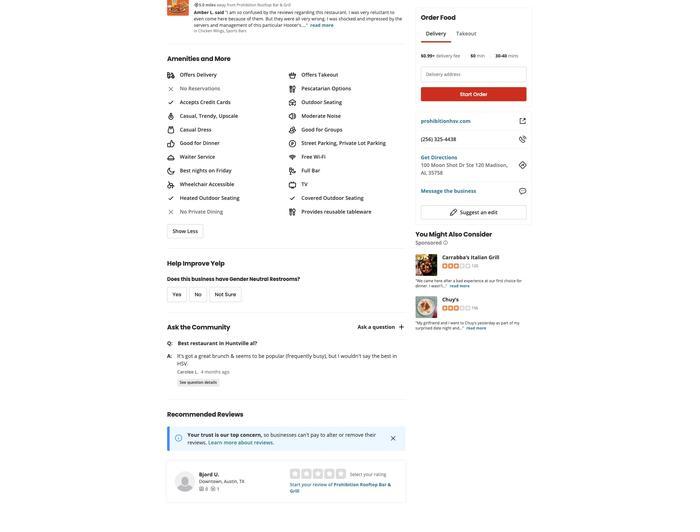 Task type: locate. For each thing, give the bounding box(es) containing it.
chuy's
[[465, 320, 477, 326]]

1 horizontal spatial was
[[352, 9, 360, 15]]

1 vertical spatial business
[[192, 275, 215, 283]]

all
[[296, 16, 301, 22]]

0 vertical spatial 3 star rating image
[[443, 264, 471, 269]]

takeout up pescatarian options
[[319, 71, 339, 78]]

2 vertical spatial in
[[393, 352, 397, 359]]

no reservations
[[180, 85, 220, 92]]

2 vertical spatial for
[[517, 278, 522, 283]]

0 vertical spatial rooftop
[[258, 2, 272, 8]]

&
[[280, 2, 283, 8], [231, 352, 235, 359], [388, 481, 392, 487]]

3 star rating image down carrabba's
[[443, 264, 471, 269]]

1 horizontal spatial takeout
[[457, 30, 477, 37]]

prohibition inside prohibition rooftop bar & grill
[[334, 481, 359, 487]]

24 phone v2 image
[[519, 135, 527, 143]]

rooftop inside prohibition rooftop bar & grill
[[360, 481, 378, 487]]

i up shocked
[[349, 9, 350, 15]]

None radio
[[290, 469, 301, 479], [302, 469, 312, 479], [325, 469, 335, 479], [290, 469, 301, 479], [302, 469, 312, 479], [325, 469, 335, 479]]

35758
[[429, 169, 443, 176]]

dinner
[[203, 140, 220, 147]]

0 vertical spatial was
[[352, 9, 360, 15]]

5.0
[[199, 2, 205, 8]]

2 horizontal spatial for
[[517, 278, 522, 283]]

no inside button
[[195, 291, 202, 298]]

this up wrong.
[[316, 9, 324, 15]]

a left bad
[[454, 278, 456, 283]]

and left the more
[[201, 54, 214, 63]]

outdoor up reusable
[[324, 194, 344, 201]]

order food
[[421, 13, 456, 22]]

casual
[[180, 126, 196, 133]]

read more link right and…" at the bottom right of page
[[467, 325, 487, 331]]

1 horizontal spatial our
[[490, 278, 496, 283]]

24 casual v2 image
[[167, 126, 175, 134]]

no for no reservations
[[180, 85, 187, 92]]

offers up pescatarian at left top
[[302, 71, 317, 78]]

1 vertical spatial &
[[231, 352, 235, 359]]

0 vertical spatial start
[[460, 91, 472, 98]]

outdoor for heated outdoor seating
[[199, 194, 220, 201]]

0 vertical spatial your
[[364, 471, 373, 477]]

pay
[[311, 431, 319, 438]]

business up no button
[[192, 275, 215, 283]]

said
[[215, 9, 224, 15]]

dr
[[459, 162, 465, 169]]

wouldn't
[[341, 352, 362, 359]]

l. up come
[[210, 9, 214, 15]]

read right and…" at the bottom right of page
[[467, 325, 476, 331]]

your left "review" at the left bottom of page
[[302, 481, 312, 487]]

of left the my
[[510, 320, 514, 326]]

1 vertical spatial takeout
[[319, 71, 339, 78]]

in right best
[[393, 352, 397, 359]]

0 horizontal spatial ask
[[167, 323, 179, 332]]

24 wifi v2 image
[[289, 154, 297, 161]]

our inside "we came here after a bad experience at our first choice for dinner. i wasn't…"
[[490, 278, 496, 283]]

i right dinner. in the bottom right of the page
[[430, 283, 431, 289]]

24 close v2 image up show
[[167, 208, 175, 216]]

2 24 close v2 image from the top
[[167, 208, 175, 216]]

the right message
[[445, 188, 453, 195]]

0 vertical spatial read
[[311, 22, 321, 28]]

1 horizontal spatial this
[[254, 22, 262, 28]]

2 horizontal spatial in
[[393, 352, 397, 359]]

chuy's
[[443, 296, 459, 303]]

2 3 star rating image from the top
[[443, 306, 471, 311]]

the
[[270, 9, 277, 15], [396, 16, 403, 22], [445, 188, 453, 195], [180, 323, 191, 332], [372, 352, 380, 359]]

24 close v2 image for no private dining
[[167, 208, 175, 216]]

delivery inside tab list
[[426, 30, 447, 37]]

0 horizontal spatial bar
[[273, 2, 279, 8]]

0 horizontal spatial l.
[[195, 369, 199, 375]]

24 food v2 image
[[289, 85, 297, 93]]

of down confused
[[247, 16, 251, 22]]

0 vertical spatial no
[[180, 85, 187, 92]]

24 checkmark v2 image
[[167, 99, 175, 106]]

i left went
[[449, 320, 450, 326]]

recommended reviews element
[[157, 399, 406, 507]]

hsv.
[[177, 360, 188, 367]]

$0.99+ delivery fee
[[421, 53, 461, 59]]

top
[[231, 431, 239, 438]]

start for start your review of
[[290, 481, 301, 487]]

0 horizontal spatial prohibition
[[237, 2, 257, 8]]

seating up noise
[[324, 99, 342, 106]]

0 vertical spatial here
[[218, 16, 228, 22]]

1 vertical spatial rooftop
[[360, 481, 378, 487]]

reviews. inside so businesses can't pay to alter or remove their reviews.
[[188, 439, 207, 446]]

more
[[322, 22, 334, 28], [460, 283, 470, 289], [477, 325, 487, 331], [224, 439, 237, 446]]

1 vertical spatial best
[[178, 340, 189, 347]]

business for the
[[454, 188, 477, 195]]

1 horizontal spatial business
[[454, 188, 477, 195]]

in left chicken
[[194, 28, 197, 34]]

0 horizontal spatial reviews.
[[188, 439, 207, 446]]

1 vertical spatial start
[[290, 481, 301, 487]]

business inside button
[[454, 188, 477, 195]]

seating up tableware
[[346, 194, 364, 201]]

full bar
[[302, 167, 321, 174]]

tx
[[240, 478, 245, 484]]

120 right ste
[[476, 162, 485, 169]]

here inside "i am so confused by the reviews regarding this restaurant. i was very reluctant to even come here because of them. but they were all very wrong. i was shocked and impressed by the servers and management of this particular hooter's.…"
[[218, 16, 228, 22]]

3 star rating image
[[443, 264, 471, 269], [443, 306, 471, 311]]

2 horizontal spatial a
[[454, 278, 456, 283]]

in up brunch
[[219, 340, 224, 347]]

start inside button
[[460, 91, 472, 98]]

16 info v2 image
[[443, 240, 449, 245]]

16 friends v2 image
[[199, 486, 204, 492]]

2 vertical spatial no
[[195, 291, 202, 298]]

group inside help improve yelp element
[[167, 287, 360, 302]]

0 horizontal spatial good
[[180, 140, 193, 147]]

30-40 mins
[[496, 53, 519, 59]]

grill right the italian
[[489, 254, 500, 261]]

None radio
[[313, 469, 324, 479], [336, 469, 347, 479], [313, 469, 324, 479], [336, 469, 347, 479]]

private down heated
[[189, 208, 206, 215]]

girlfriend
[[424, 320, 440, 326]]

for left dinner
[[195, 140, 202, 147]]

i right the but at the left bottom of the page
[[338, 352, 340, 359]]

grill up the reviews
[[284, 2, 291, 8]]

more for read more link associated with carrabba's italian grill
[[460, 283, 470, 289]]

1 horizontal spatial rooftop
[[360, 481, 378, 487]]

it's got a great brunch & seems to be popular (frequently busy), but i wouldn't say the best in hsv. carolee l. 4 months ago
[[177, 352, 397, 375]]

1 horizontal spatial 24 checkmark v2 image
[[289, 195, 297, 202]]

1 horizontal spatial read
[[450, 283, 459, 289]]

ago
[[222, 369, 230, 375]]

l. left the 4
[[195, 369, 199, 375]]

them.
[[252, 16, 265, 22]]

delivery address
[[426, 71, 461, 77]]

order down 'order delivery' text box at the top right
[[474, 91, 488, 98]]

austin,
[[224, 478, 238, 484]]

0 horizontal spatial 24 checkmark v2 image
[[167, 195, 175, 202]]

question right the see
[[187, 380, 204, 385]]

0 vertical spatial this
[[316, 9, 324, 15]]

"my girlfriend and i went to chuy's yesterday as part of my surprised date night and…"
[[416, 320, 520, 331]]

here
[[218, 16, 228, 22], [435, 278, 443, 283]]

was
[[352, 9, 360, 15], [330, 16, 338, 22]]

directions
[[432, 154, 458, 161]]

read more right and…" at the bottom right of page
[[467, 325, 487, 331]]

read more link down wrong.
[[311, 22, 334, 28]]

0 vertical spatial business
[[454, 188, 477, 195]]

no left not
[[195, 291, 202, 298]]

24 waiter v2 image
[[167, 154, 175, 161]]

ask up say
[[358, 323, 367, 330]]

rooftop down select your rating
[[360, 481, 378, 487]]

chuy's link
[[443, 296, 459, 303]]

no button
[[189, 287, 207, 302]]

bar inside amenities and more 'element'
[[312, 167, 321, 174]]

months
[[205, 369, 221, 375]]

0 vertical spatial 120
[[476, 162, 485, 169]]

question left the 24 add v2 image
[[373, 323, 395, 330]]

does this business have gender neutral restrooms?
[[167, 275, 300, 283]]

no down heated
[[180, 208, 187, 215]]

pescatarian
[[302, 85, 331, 92]]

1 horizontal spatial very
[[361, 9, 370, 15]]

your left rating
[[364, 471, 373, 477]]

2 vertical spatial this
[[181, 275, 191, 283]]

best inside amenities and more 'element'
[[180, 167, 191, 174]]

read more link for chuy's
[[467, 325, 487, 331]]

1 horizontal spatial so
[[264, 431, 269, 438]]

best restaurant in huntville al?
[[178, 340, 257, 347]]

moderate noise
[[302, 112, 341, 119]]

0 horizontal spatial &
[[231, 352, 235, 359]]

was down restaurant.
[[330, 16, 338, 22]]

more right after
[[460, 283, 470, 289]]

2 offers from the left
[[302, 71, 317, 78]]

1 vertical spatial 120
[[472, 263, 479, 268]]

i inside "my girlfriend and i went to chuy's yesterday as part of my surprised date night and…"
[[449, 320, 450, 326]]

for right choice
[[517, 278, 522, 283]]

group containing yes
[[167, 287, 360, 302]]

very up the impressed
[[361, 9, 370, 15]]

delivery up reservations
[[197, 71, 217, 78]]

their
[[365, 431, 376, 438]]

this right the does
[[181, 275, 191, 283]]

ask up q:
[[167, 323, 179, 332]]

our inside info alert
[[220, 431, 229, 438]]

order left food
[[421, 13, 439, 22]]

to right reluctant
[[391, 9, 395, 15]]

from
[[227, 2, 236, 8]]

no for no private dining
[[180, 208, 187, 215]]

i inside "we came here after a bad experience at our first choice for dinner. i wasn't…"
[[430, 283, 431, 289]]

no up accepts
[[180, 85, 187, 92]]

1 24 checkmark v2 image from the left
[[167, 195, 175, 202]]

2 vertical spatial read
[[467, 325, 476, 331]]

24 order v2 image
[[167, 71, 175, 79]]

prohibition up confused
[[237, 2, 257, 8]]

0 horizontal spatial offers
[[180, 71, 195, 78]]

more down wrong.
[[322, 22, 334, 28]]

1 horizontal spatial prohibition
[[334, 481, 359, 487]]

by up but
[[264, 9, 269, 15]]

you might also consider
[[416, 230, 493, 239]]

parking,
[[318, 140, 338, 147]]

particular
[[263, 22, 283, 28]]

(no rating) image
[[290, 469, 347, 479]]

24 television v2 image
[[289, 181, 297, 189]]

rating element
[[290, 469, 347, 479]]

very
[[361, 9, 370, 15], [302, 16, 311, 22]]

1 vertical spatial read
[[450, 283, 459, 289]]

read more
[[311, 22, 334, 28], [450, 283, 470, 289], [467, 325, 487, 331]]

our right at
[[490, 278, 496, 283]]

1 vertical spatial good
[[180, 140, 193, 147]]

24 groups v2 image
[[289, 126, 297, 134]]

more down top
[[224, 439, 237, 446]]

24 close v2 image
[[167, 85, 175, 93], [167, 208, 175, 216]]

1 reviews. from the left
[[188, 439, 207, 446]]

0 vertical spatial by
[[264, 9, 269, 15]]

tab list
[[421, 30, 482, 42]]

delivery for delivery
[[426, 30, 447, 37]]

0 horizontal spatial start
[[290, 481, 301, 487]]

best inside ask the community element
[[178, 340, 189, 347]]

seating down accessible
[[222, 194, 240, 201]]

seating for heated outdoor seating
[[222, 194, 240, 201]]

1 vertical spatial very
[[302, 16, 311, 22]]

rooftop up confused
[[258, 2, 272, 8]]

1 offers from the left
[[180, 71, 195, 78]]

2 vertical spatial a
[[195, 352, 197, 359]]

1 vertical spatial here
[[435, 278, 443, 283]]

0 horizontal spatial seating
[[222, 194, 240, 201]]

24 checkmark v2 image down 24 wheelchair v2 image
[[167, 195, 175, 202]]

takeout inside amenities and more 'element'
[[319, 71, 339, 78]]

in chicken wings, sports bars
[[194, 28, 247, 34]]

1 horizontal spatial your
[[364, 471, 373, 477]]

1 horizontal spatial bar
[[312, 167, 321, 174]]

1 3 star rating image from the top
[[443, 264, 471, 269]]

reviews. down your
[[188, 439, 207, 446]]

1 vertical spatial so
[[264, 431, 269, 438]]

more inside info alert
[[224, 439, 237, 446]]

your for select
[[364, 471, 373, 477]]

24 checkmark v2 image
[[167, 195, 175, 202], [289, 195, 297, 202]]

outdoor
[[302, 99, 323, 106], [199, 194, 220, 201], [324, 194, 344, 201]]

0 vertical spatial l.
[[210, 9, 214, 15]]

group
[[167, 287, 360, 302]]

$0.99+
[[421, 53, 435, 59]]

read up chuy's
[[450, 283, 459, 289]]

1 vertical spatial by
[[390, 16, 395, 22]]

bar down rating
[[379, 481, 387, 487]]

photo of bjord u. image
[[175, 471, 195, 492]]

no for no
[[195, 291, 202, 298]]

and down come
[[210, 22, 218, 28]]

by right the impressed
[[390, 16, 395, 22]]

& inside prohibition rooftop bar & grill
[[388, 481, 392, 487]]

delivery left address
[[426, 71, 443, 77]]

1 vertical spatial question
[[187, 380, 204, 385]]

a up say
[[369, 323, 372, 330]]

yesterday
[[478, 320, 496, 326]]

0 horizontal spatial was
[[330, 16, 338, 22]]

yes
[[173, 291, 182, 298]]

this inside help improve yelp element
[[181, 275, 191, 283]]

1 horizontal spatial ask
[[358, 323, 367, 330]]

1 horizontal spatial l.
[[210, 9, 214, 15]]

40
[[502, 53, 508, 59]]

learn
[[209, 439, 223, 446]]

delivery tab panel
[[421, 42, 482, 45]]

0 horizontal spatial question
[[187, 380, 204, 385]]

"we
[[416, 278, 423, 283]]

1 horizontal spatial by
[[390, 16, 395, 22]]

question inside ask a question link
[[373, 323, 395, 330]]

no private dining
[[180, 208, 223, 215]]

to left "be"
[[253, 352, 257, 359]]

ask for ask the community
[[167, 323, 179, 332]]

our right is
[[220, 431, 229, 438]]

moderate
[[302, 112, 326, 119]]

no
[[180, 85, 187, 92], [180, 208, 187, 215], [195, 291, 202, 298]]

business for this
[[192, 275, 215, 283]]

very down regarding
[[302, 16, 311, 22]]

0 horizontal spatial your
[[302, 481, 312, 487]]

2 vertical spatial bar
[[379, 481, 387, 487]]

credit
[[200, 99, 215, 106]]

a inside "we came here after a bad experience at our first choice for dinner. i wasn't…"
[[454, 278, 456, 283]]

q:
[[167, 340, 173, 347]]

so inside so businesses can't pay to alter or remove their reviews.
[[264, 431, 269, 438]]

so up because
[[237, 9, 242, 15]]

takeout
[[457, 30, 477, 37], [319, 71, 339, 78]]

grill
[[284, 2, 291, 8], [489, 254, 500, 261], [290, 488, 300, 494]]

1 horizontal spatial &
[[280, 2, 283, 8]]

read down wrong.
[[311, 22, 321, 28]]

and left went
[[441, 320, 448, 326]]

start left "review" at the left bottom of page
[[290, 481, 301, 487]]

2 horizontal spatial seating
[[346, 194, 364, 201]]

takeout inside tab list
[[457, 30, 477, 37]]

huntville
[[226, 340, 249, 347]]

the up restaurant
[[180, 323, 191, 332]]

delivery inside amenities and more 'element'
[[197, 71, 217, 78]]

3 star rating image down chuy's "link"
[[443, 306, 471, 311]]

0 horizontal spatial for
[[195, 140, 202, 147]]

1 24 close v2 image from the top
[[167, 85, 175, 93]]

prohibitionhsv.com link
[[421, 117, 471, 125]]

2 horizontal spatial &
[[388, 481, 392, 487]]

read for chuy's
[[467, 325, 476, 331]]

5.0 miles away from prohibition rooftop bar & grill
[[199, 2, 291, 8]]

the inside it's got a great brunch & seems to be popular (frequently busy), but i wouldn't say the best in hsv. carolee l. 4 months ago
[[372, 352, 380, 359]]

can't
[[298, 431, 310, 438]]

0 vertical spatial question
[[373, 323, 395, 330]]

brunch
[[212, 352, 229, 359]]

read for carrabba's italian grill
[[450, 283, 459, 289]]

1 horizontal spatial reviews.
[[254, 439, 275, 446]]

takeout up delivery tab panel
[[457, 30, 477, 37]]

lot
[[358, 140, 366, 147]]

16 review v2 image
[[211, 486, 216, 492]]

start inside recommended reviews element
[[290, 481, 301, 487]]

1 vertical spatial our
[[220, 431, 229, 438]]

seems
[[236, 352, 251, 359]]

parking
[[367, 140, 386, 147]]

private left lot
[[340, 140, 357, 147]]

reviews. down concern,
[[254, 439, 275, 446]]

good up street
[[302, 126, 315, 133]]

of inside "my girlfriend and i went to chuy's yesterday as part of my surprised date night and…"
[[510, 320, 514, 326]]

good down casual
[[180, 140, 193, 147]]

prohibition down select
[[334, 481, 359, 487]]

24 directions v2 image
[[519, 161, 527, 169]]

so businesses can't pay to alter or remove their reviews.
[[188, 431, 376, 446]]

1 vertical spatial in
[[219, 340, 224, 347]]

to right pay
[[321, 431, 326, 438]]

0 horizontal spatial by
[[264, 9, 269, 15]]

start down 'order delivery' text box at the top right
[[460, 91, 472, 98]]

your
[[364, 471, 373, 477], [302, 481, 312, 487]]

came
[[424, 278, 434, 283]]

bar up the reviews
[[273, 2, 279, 8]]

24 info v2 image
[[175, 434, 183, 442]]

24 outdoor seating v2 image
[[289, 99, 297, 106]]

0 horizontal spatial outdoor
[[199, 194, 220, 201]]

the inside button
[[445, 188, 453, 195]]

here left after
[[435, 278, 443, 283]]

reviews element
[[211, 486, 220, 492]]

0 vertical spatial so
[[237, 9, 242, 15]]

24 nightlife v2 image
[[289, 167, 297, 175]]

dinner.
[[416, 283, 429, 289]]

here down 'said'
[[218, 16, 228, 22]]

0 vertical spatial bar
[[273, 2, 279, 8]]

neutral
[[250, 275, 269, 283]]

24 close v2 image down 24 order v2 icon
[[167, 85, 175, 93]]

0 horizontal spatial here
[[218, 16, 228, 22]]

0 horizontal spatial so
[[237, 9, 242, 15]]

2 24 checkmark v2 image from the left
[[289, 195, 297, 202]]

concern,
[[241, 431, 263, 438]]

best down the waiter
[[180, 167, 191, 174]]

this down them.
[[254, 22, 262, 28]]

read more down wrong.
[[311, 22, 334, 28]]

the right say
[[372, 352, 380, 359]]

0 vertical spatial takeout
[[457, 30, 477, 37]]

so
[[237, 9, 242, 15], [264, 431, 269, 438]]

restaurant.
[[325, 9, 348, 15]]

part
[[502, 320, 509, 326]]

2 vertical spatial grill
[[290, 488, 300, 494]]

outdoor up moderate
[[302, 99, 323, 106]]

business inside help improve yelp element
[[192, 275, 215, 283]]

and…"
[[453, 325, 464, 331]]

2 horizontal spatial bar
[[379, 481, 387, 487]]

1 horizontal spatial good
[[302, 126, 315, 133]]

"i
[[225, 9, 228, 15]]

120 down carrabba's italian grill
[[472, 263, 479, 268]]

offers down 'amenities'
[[180, 71, 195, 78]]

1 vertical spatial l.
[[195, 369, 199, 375]]

ask the community element
[[157, 312, 416, 387]]

was up shocked
[[352, 9, 360, 15]]

24 sound on v2 image
[[289, 112, 297, 120]]

hooters image
[[167, 0, 189, 16]]

street parking, private lot parking
[[302, 140, 386, 147]]

0 horizontal spatial this
[[181, 275, 191, 283]]

great
[[199, 352, 211, 359]]

best for best nights on friday
[[180, 167, 191, 174]]

bar right "full"
[[312, 167, 321, 174]]

1 horizontal spatial for
[[316, 126, 323, 133]]

start for start order
[[460, 91, 472, 98]]



Task type: vqa. For each thing, say whether or not it's contained in the screenshot.
but
yes



Task type: describe. For each thing, give the bounding box(es) containing it.
bjord u. downtown, austin, tx
[[199, 471, 245, 484]]

friends element
[[199, 486, 208, 492]]

0 vertical spatial read more
[[311, 22, 334, 28]]

wasn't…"
[[432, 283, 448, 289]]

your
[[188, 431, 200, 438]]

improve
[[183, 259, 210, 268]]

amenities
[[167, 54, 200, 63]]

the up but
[[270, 9, 277, 15]]

0 vertical spatial very
[[361, 9, 370, 15]]

food
[[441, 13, 456, 22]]

good for dinner
[[180, 140, 220, 147]]

get directions link
[[421, 154, 458, 161]]

close image
[[390, 435, 397, 442]]

more for learn more about reviews. link
[[224, 439, 237, 446]]

of inside recommended reviews element
[[329, 481, 333, 487]]

carrabba's italian grill image
[[416, 254, 438, 276]]

question inside see question details link
[[187, 380, 204, 385]]

3 star rating image for carrabba's italian grill
[[443, 264, 471, 269]]

dress
[[198, 126, 212, 133]]

0 horizontal spatial private
[[189, 208, 206, 215]]

offers for offers takeout
[[302, 71, 317, 78]]

0 horizontal spatial rooftop
[[258, 2, 272, 8]]

for for groups
[[316, 126, 323, 133]]

waiter
[[180, 153, 196, 160]]

seating for covered outdoor seating
[[346, 194, 364, 201]]

casual,
[[180, 112, 198, 119]]

ask a question link
[[358, 323, 406, 331]]

review
[[313, 481, 327, 487]]

downtown,
[[199, 478, 223, 484]]

chicken
[[198, 28, 213, 34]]

order inside button
[[474, 91, 488, 98]]

0 horizontal spatial order
[[421, 13, 439, 22]]

a inside it's got a great brunch & seems to be popular (frequently busy), but i wouldn't say the best in hsv. carolee l. 4 months ago
[[195, 352, 197, 359]]

at
[[485, 278, 489, 283]]

choice
[[505, 278, 516, 283]]

al
[[421, 169, 427, 176]]

to inside "my girlfriend and i went to chuy's yesterday as part of my surprised date night and…"
[[461, 320, 465, 326]]

more for the topmost read more link
[[322, 22, 334, 28]]

read more for carrabba's italian grill
[[450, 283, 470, 289]]

so inside "i am so confused by the reviews regarding this restaurant. i was very reluctant to even come here because of them. but they were all very wrong. i was shocked and impressed by the servers and management of this particular hooter's.…"
[[237, 9, 242, 15]]

learn more about reviews.
[[209, 439, 275, 446]]

yelp
[[211, 259, 225, 268]]

carrabba's italian grill
[[443, 254, 500, 261]]

outdoor for covered outdoor seating
[[324, 194, 344, 201]]

24 wheelchair v2 image
[[167, 181, 175, 189]]

30-
[[496, 53, 502, 59]]

24 close v2 image for no reservations
[[167, 85, 175, 93]]

24 add v2 image
[[398, 323, 406, 331]]

reviews
[[278, 9, 294, 15]]

nights
[[192, 167, 207, 174]]

casual dress
[[180, 126, 212, 133]]

the right the impressed
[[396, 16, 403, 22]]

hooter's.…"
[[284, 22, 308, 28]]

come
[[205, 16, 217, 22]]

4438
[[445, 136, 457, 143]]

2 horizontal spatial this
[[316, 9, 324, 15]]

1 horizontal spatial private
[[340, 140, 357, 147]]

120 inside get directions 100 moon shot dr ste 120 madison, al 35758
[[476, 162, 485, 169]]

of right bars
[[249, 22, 253, 28]]

offers takeout
[[302, 71, 339, 78]]

1 horizontal spatial outdoor
[[302, 99, 323, 106]]

tableware
[[347, 208, 372, 215]]

details
[[205, 380, 217, 385]]

100
[[421, 162, 430, 169]]

restrooms?
[[270, 275, 300, 283]]

help improve yelp element
[[157, 248, 406, 302]]

1 vertical spatial was
[[330, 16, 338, 22]]

ask for ask a question
[[358, 323, 367, 330]]

and inside 'element'
[[201, 54, 214, 63]]

but
[[329, 352, 337, 359]]

shot
[[447, 162, 458, 169]]

wheelchair accessible
[[180, 181, 234, 188]]

pescatarian options
[[302, 85, 352, 92]]

and right shocked
[[357, 16, 365, 22]]

covered
[[302, 194, 322, 201]]

reluctant
[[371, 9, 389, 15]]

24 like v2 image
[[167, 140, 175, 147]]

24 message v2 image
[[519, 187, 527, 195]]

24 ambience v2 image
[[167, 112, 175, 120]]

have
[[216, 275, 229, 283]]

help
[[167, 259, 182, 268]]

ask the community
[[167, 323, 230, 332]]

and inside "my girlfriend and i went to chuy's yesterday as part of my surprised date night and…"
[[441, 320, 448, 326]]

info alert
[[167, 426, 406, 451]]

upscale
[[219, 112, 238, 119]]

24 external link v2 image
[[519, 117, 527, 125]]

confused
[[243, 9, 263, 15]]

accessible
[[209, 181, 234, 188]]

best for best restaurant in huntville al?
[[178, 340, 189, 347]]

not
[[215, 291, 224, 298]]

24 night v2 image
[[167, 167, 175, 175]]

1 horizontal spatial in
[[219, 340, 224, 347]]

0 horizontal spatial very
[[302, 16, 311, 22]]

an
[[481, 209, 487, 216]]

delivery
[[437, 53, 453, 59]]

provides reusable tableware
[[302, 208, 372, 215]]

read more for chuy's
[[467, 325, 487, 331]]

reservations
[[189, 85, 220, 92]]

(256)
[[421, 136, 433, 143]]

your for start
[[302, 481, 312, 487]]

2 reviews. from the left
[[254, 439, 275, 446]]

0 horizontal spatial in
[[194, 28, 197, 34]]

offers delivery
[[180, 71, 217, 78]]

u.
[[214, 471, 220, 478]]

show less
[[173, 228, 198, 235]]

but
[[266, 16, 273, 22]]

in inside it's got a great brunch & seems to be popular (frequently busy), but i wouldn't say the best in hsv. carolee l. 4 months ago
[[393, 352, 397, 359]]

friday
[[216, 167, 232, 174]]

tab list containing delivery
[[421, 30, 482, 42]]

3 star rating image for chuy's
[[443, 306, 471, 311]]

0 vertical spatial read more link
[[311, 22, 334, 28]]

dining
[[207, 208, 223, 215]]

24 parking v2 image
[[289, 140, 297, 147]]

free wi-fi
[[302, 153, 326, 160]]

sure
[[225, 291, 236, 298]]

on
[[209, 167, 215, 174]]

servers
[[194, 22, 209, 28]]

$0 min
[[471, 53, 485, 59]]

after
[[444, 278, 453, 283]]

24 reusable tableware v2 image
[[289, 208, 297, 216]]

more for read more link for chuy's
[[477, 325, 487, 331]]

good for good for dinner
[[180, 140, 193, 147]]

1 horizontal spatial seating
[[324, 99, 342, 106]]

to inside "i am so confused by the reviews regarding this restaurant. i was very reluctant to even come here because of them. but they were all very wrong. i was shocked and impressed by the servers and management of this particular hooter's.…"
[[391, 9, 395, 15]]

heated outdoor seating
[[180, 194, 240, 201]]

i right wrong.
[[327, 16, 329, 22]]

for for dinner
[[195, 140, 202, 147]]

wi-
[[314, 153, 322, 160]]

select
[[350, 471, 363, 477]]

am
[[229, 9, 236, 15]]

businesses
[[271, 431, 297, 438]]

1 vertical spatial this
[[254, 22, 262, 28]]

0 horizontal spatial read
[[311, 22, 321, 28]]

1 vertical spatial grill
[[489, 254, 500, 261]]

4
[[201, 369, 204, 375]]

24 pencil v2 image
[[450, 208, 458, 216]]

casual, trendy, upscale
[[180, 112, 238, 119]]

24 checkmark v2 image for covered outdoor seating
[[289, 195, 297, 202]]

(256) 325-4438
[[421, 136, 457, 143]]

here inside "we came here after a bad experience at our first choice for dinner. i wasn't…"
[[435, 278, 443, 283]]

amenities and more element
[[157, 44, 411, 238]]

get
[[421, 154, 430, 161]]

for inside "we came here after a bad experience at our first choice for dinner. i wasn't…"
[[517, 278, 522, 283]]

16 marker v2 image
[[194, 3, 199, 8]]

suggest an edit button
[[421, 205, 527, 219]]

chuy's image
[[416, 296, 438, 318]]

surprised
[[416, 325, 433, 331]]

to inside it's got a great brunch & seems to be popular (frequently busy), but i wouldn't say the best in hsv. carolee l. 4 months ago
[[253, 352, 257, 359]]

grill inside prohibition rooftop bar & grill
[[290, 488, 300, 494]]

Order delivery text field
[[421, 67, 527, 82]]

24 checkmark v2 image for heated outdoor seating
[[167, 195, 175, 202]]

my
[[515, 320, 520, 326]]

away
[[217, 2, 226, 8]]

to inside so businesses can't pay to alter or remove their reviews.
[[321, 431, 326, 438]]

start your review of
[[290, 481, 334, 487]]

0 vertical spatial grill
[[284, 2, 291, 8]]

offers for offers delivery
[[180, 71, 195, 78]]

help improve yelp
[[167, 259, 225, 268]]

delivery for delivery address
[[426, 71, 443, 77]]

good for good for groups
[[302, 126, 315, 133]]

fee
[[454, 53, 461, 59]]

i inside it's got a great brunch & seems to be popular (frequently busy), but i wouldn't say the best in hsv. carolee l. 4 months ago
[[338, 352, 340, 359]]

about
[[238, 439, 253, 446]]

prohibitionhsv.com
[[421, 117, 471, 125]]

it's
[[177, 352, 184, 359]]

is
[[215, 431, 219, 438]]

l. inside it's got a great brunch & seems to be popular (frequently busy), but i wouldn't say the best in hsv. carolee l. 4 months ago
[[195, 369, 199, 375]]

24 shopping v2 image
[[289, 71, 297, 79]]

cards
[[217, 99, 231, 106]]

& inside it's got a great brunch & seems to be popular (frequently busy), but i wouldn't say the best in hsv. carolee l. 4 months ago
[[231, 352, 235, 359]]

bar inside prohibition rooftop bar & grill
[[379, 481, 387, 487]]

read more link for carrabba's italian grill
[[450, 283, 470, 289]]

consider
[[464, 230, 493, 239]]

1 vertical spatial a
[[369, 323, 372, 330]]



